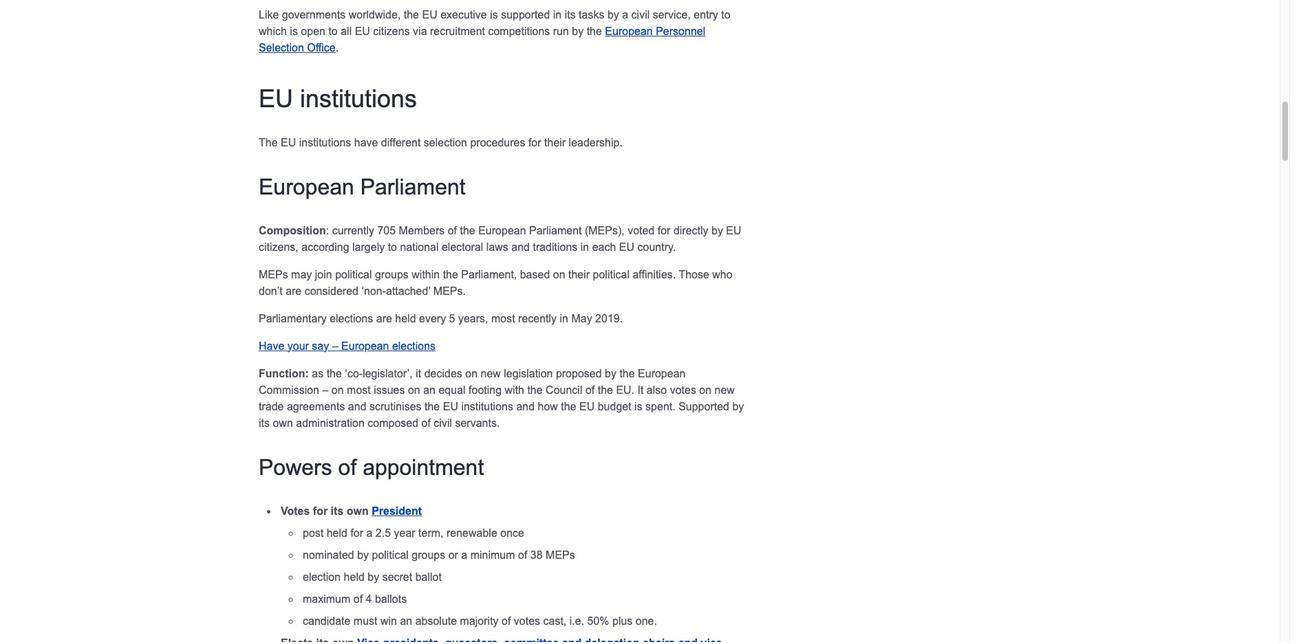 Task type: describe. For each thing, give the bounding box(es) containing it.
your
[[288, 341, 309, 352]]

2.5
[[376, 528, 391, 539]]

1 horizontal spatial its
[[331, 506, 344, 517]]

powers
[[259, 455, 332, 480]]

a inside like governments worldwide, the eu executive is supported in its tasks by a civil service, entry to which is open to all eu citizens via recruitment competitions run by the
[[622, 9, 628, 21]]

of up votes for its own president
[[338, 455, 357, 480]]

its inside like governments worldwide, the eu executive is supported in its tasks by a civil service, entry to which is open to all eu citizens via recruitment competitions run by the
[[565, 9, 576, 21]]

and down with
[[516, 401, 535, 413]]

according
[[302, 241, 349, 253]]

eu up the
[[259, 85, 293, 113]]

personnel
[[656, 25, 706, 37]]

civil inside as the 'co-legislator', it decides on new legislation proposed by the european commission – on most issues on an equal footing with the council of the eu. it also votes on new trade agreements and scrutinises the eu institutions and how the eu budget is spent. supported by its own administration composed of civil servants.
[[434, 418, 452, 429]]

:
[[326, 225, 329, 237]]

5
[[449, 313, 455, 325]]

procedures
[[470, 137, 525, 148]]

have your say – european elections link
[[259, 341, 436, 352]]

ballot
[[415, 572, 442, 583]]

nominated by political groups or a minimum of 38 meps
[[303, 550, 575, 561]]

the eu institutions have different selection procedures for their leadership.
[[259, 137, 623, 148]]

i.e.
[[570, 616, 584, 627]]

one.
[[636, 616, 657, 627]]

by right run
[[572, 25, 584, 37]]

european personnel selection office link
[[259, 25, 706, 54]]

affinities.
[[633, 269, 676, 281]]

by up the 4
[[368, 572, 379, 583]]

currently
[[332, 225, 374, 237]]

proposed
[[556, 368, 602, 380]]

4
[[366, 594, 372, 605]]

majority
[[460, 616, 499, 627]]

president link
[[372, 506, 422, 517]]

0 horizontal spatial parliament
[[360, 175, 466, 199]]

minimum
[[471, 550, 515, 561]]

footing
[[469, 385, 502, 396]]

held for by
[[344, 572, 365, 583]]

1 horizontal spatial meps
[[546, 550, 575, 561]]

.
[[336, 42, 339, 54]]

on inside the meps may join political groups within the parliament, based on their political affinities. those who don't are considered 'non-attached' meps.
[[553, 269, 565, 281]]

in inside : currently 705 members of the european parliament (meps), voted for directly by eu citizens, according largely to national electoral laws and traditions in each eu country.
[[581, 241, 589, 253]]

national
[[400, 241, 439, 253]]

of down proposed
[[586, 385, 595, 396]]

for down votes for its own president
[[351, 528, 363, 539]]

2019.
[[595, 313, 623, 325]]

european up composition
[[259, 175, 354, 199]]

2 vertical spatial in
[[560, 313, 568, 325]]

for up post
[[313, 506, 328, 517]]

held for for
[[327, 528, 348, 539]]

competitions
[[488, 25, 550, 37]]

1 vertical spatial is
[[290, 25, 298, 37]]

recently
[[518, 313, 557, 325]]

38
[[530, 550, 543, 561]]

must
[[354, 616, 378, 627]]

parliament inside : currently 705 members of the european parliament (meps), voted for directly by eu citizens, according largely to national electoral laws and traditions in each eu country.
[[529, 225, 582, 237]]

scrutinises
[[370, 401, 422, 413]]

election held by secret ballot
[[303, 572, 442, 583]]

with
[[505, 385, 524, 396]]

decides
[[424, 368, 462, 380]]

meps.
[[433, 285, 466, 297]]

or
[[449, 550, 458, 561]]

it
[[416, 368, 421, 380]]

own inside as the 'co-legislator', it decides on new legislation proposed by the european commission – on most issues on an equal footing with the council of the eu. it also votes on new trade agreements and scrutinises the eu institutions and how the eu budget is spent. supported by its own administration composed of civil servants.
[[273, 418, 293, 429]]

'co-
[[345, 368, 363, 380]]

votes inside as the 'co-legislator', it decides on new legislation proposed by the european commission – on most issues on an equal footing with the council of the eu. it also votes on new trade agreements and scrutinises the eu institutions and how the eu budget is spent. supported by its own administration composed of civil servants.
[[670, 385, 696, 396]]

composed
[[368, 418, 419, 429]]

all
[[341, 25, 352, 37]]

european up 'co-
[[341, 341, 389, 352]]

largely
[[352, 241, 385, 253]]

country.
[[638, 241, 676, 253]]

european inside the european personnel selection office
[[605, 25, 653, 37]]

ballots
[[375, 594, 407, 605]]

the down legislation
[[527, 385, 543, 396]]

– inside as the 'co-legislator', it decides on new legislation proposed by the european commission – on most issues on an equal footing with the council of the eu. it also votes on new trade agreements and scrutinises the eu institutions and how the eu budget is spent. supported by its own administration composed of civil servants.
[[322, 385, 329, 396]]

say
[[312, 341, 329, 352]]

2 horizontal spatial to
[[721, 9, 731, 21]]

governments
[[282, 9, 346, 21]]

groups inside the meps may join political groups within the parliament, based on their political affinities. those who don't are considered 'non-attached' meps.
[[375, 269, 409, 281]]

by right tasks
[[608, 9, 619, 21]]

european personnel selection office
[[259, 25, 706, 54]]

every
[[419, 313, 446, 325]]

institutions inside as the 'co-legislator', it decides on new legislation proposed by the european commission – on most issues on an equal footing with the council of the eu. it also votes on new trade agreements and scrutinises the eu institutions and how the eu budget is spent. supported by its own administration composed of civil servants.
[[461, 401, 513, 413]]

1 vertical spatial a
[[366, 528, 373, 539]]

open
[[301, 25, 326, 37]]

the up via
[[404, 9, 419, 21]]

parliament,
[[461, 269, 517, 281]]

don't
[[259, 285, 283, 297]]

legislator',
[[363, 368, 413, 380]]

for inside : currently 705 members of the european parliament (meps), voted for directly by eu citizens, according largely to national electoral laws and traditions in each eu country.
[[658, 225, 671, 237]]

1 vertical spatial new
[[715, 385, 735, 396]]

of inside : currently 705 members of the european parliament (meps), voted for directly by eu citizens, according largely to national electoral laws and traditions in each eu country.
[[448, 225, 457, 237]]

appointment
[[363, 455, 484, 480]]

0 vertical spatial institutions
[[300, 85, 417, 113]]

each
[[592, 241, 616, 253]]

within
[[412, 269, 440, 281]]

composition
[[259, 225, 326, 237]]

win
[[381, 616, 397, 627]]

the inside : currently 705 members of the european parliament (meps), voted for directly by eu citizens, according largely to national electoral laws and traditions in each eu country.
[[460, 225, 475, 237]]

the up eu.
[[620, 368, 635, 380]]

agreements
[[287, 401, 345, 413]]

citizens,
[[259, 241, 299, 253]]

based
[[520, 269, 550, 281]]

leadership.
[[569, 137, 623, 148]]

may
[[291, 269, 312, 281]]

commission
[[259, 385, 319, 396]]

maximum
[[303, 594, 351, 605]]

budget
[[598, 401, 632, 413]]

equal
[[439, 385, 466, 396]]

political down each
[[593, 269, 630, 281]]

powers of appointment
[[259, 455, 484, 480]]

have
[[354, 137, 378, 148]]

political down the 2.5
[[372, 550, 409, 561]]

0 horizontal spatial elections
[[330, 313, 373, 325]]

cast,
[[543, 616, 567, 627]]

different
[[381, 137, 421, 148]]

once
[[501, 528, 524, 539]]

to inside : currently 705 members of the european parliament (meps), voted for directly by eu citizens, according largely to national electoral laws and traditions in each eu country.
[[388, 241, 397, 253]]

1 horizontal spatial –
[[332, 341, 338, 352]]

the inside the meps may join political groups within the parliament, based on their political affinities. those who don't are considered 'non-attached' meps.
[[443, 269, 458, 281]]

eu institutions
[[259, 85, 417, 113]]

by up eu.
[[605, 368, 617, 380]]

electoral
[[442, 241, 483, 253]]

eu right the
[[281, 137, 296, 148]]

their inside the meps may join political groups within the parliament, based on their political affinities. those who don't are considered 'non-attached' meps.
[[568, 269, 590, 281]]

705
[[377, 225, 396, 237]]



Task type: vqa. For each thing, say whether or not it's contained in the screenshot.
'legislator','
yes



Task type: locate. For each thing, give the bounding box(es) containing it.
on up supported
[[699, 385, 712, 396]]

most right years,
[[491, 313, 515, 325]]

in up run
[[553, 9, 562, 21]]

council
[[546, 385, 583, 396]]

its right votes on the left of the page
[[331, 506, 344, 517]]

the up electoral
[[460, 225, 475, 237]]

0 horizontal spatial to
[[329, 25, 338, 37]]

are inside the meps may join political groups within the parliament, based on their political affinities. those who don't are considered 'non-attached' meps.
[[286, 285, 302, 297]]

the down tasks
[[587, 25, 602, 37]]

and
[[512, 241, 530, 253], [348, 401, 367, 413], [516, 401, 535, 413]]

1 horizontal spatial own
[[347, 506, 369, 517]]

0 vertical spatial held
[[395, 313, 416, 325]]

institutions up have
[[300, 85, 417, 113]]

an inside as the 'co-legislator', it decides on new legislation proposed by the european commission – on most issues on an equal footing with the council of the eu. it also votes on new trade agreements and scrutinises the eu institutions and how the eu budget is spent. supported by its own administration composed of civil servants.
[[423, 385, 436, 396]]

to down the 705
[[388, 241, 397, 253]]

civil left service,
[[632, 9, 650, 21]]

meps
[[259, 269, 288, 281], [546, 550, 575, 561]]

2 horizontal spatial a
[[622, 9, 628, 21]]

a right or
[[461, 550, 467, 561]]

also
[[647, 385, 667, 396]]

secret
[[382, 572, 412, 583]]

0 horizontal spatial meps
[[259, 269, 288, 281]]

service,
[[653, 9, 691, 21]]

1 vertical spatial –
[[322, 385, 329, 396]]

meps may join political groups within the parliament, based on their political affinities. those who don't are considered 'non-attached' meps.
[[259, 269, 733, 297]]

its up run
[[565, 9, 576, 21]]

servants.
[[455, 418, 500, 429]]

civil
[[632, 9, 650, 21], [434, 418, 452, 429]]

executive
[[441, 9, 487, 21]]

1 vertical spatial institutions
[[299, 137, 351, 148]]

considered
[[305, 285, 359, 297]]

0 vertical spatial most
[[491, 313, 515, 325]]

held up maximum of 4 ballots
[[344, 572, 365, 583]]

1 vertical spatial to
[[329, 25, 338, 37]]

the up budget
[[598, 385, 613, 396]]

eu up via
[[422, 9, 437, 21]]

0 horizontal spatial civil
[[434, 418, 452, 429]]

civil inside like governments worldwide, the eu executive is supported in its tasks by a civil service, entry to which is open to all eu citizens via recruitment competitions run by the
[[632, 9, 650, 21]]

run
[[553, 25, 569, 37]]

votes left cast,
[[514, 616, 540, 627]]

1 vertical spatial own
[[347, 506, 369, 517]]

eu down equal
[[443, 401, 458, 413]]

1 horizontal spatial parliament
[[529, 225, 582, 237]]

1 vertical spatial parliament
[[529, 225, 582, 237]]

function:
[[259, 368, 312, 380]]

0 vertical spatial its
[[565, 9, 576, 21]]

0 horizontal spatial an
[[400, 616, 412, 627]]

0 vertical spatial new
[[481, 368, 501, 380]]

eu right the "directly"
[[726, 225, 742, 237]]

parliament up members at the top left of page
[[360, 175, 466, 199]]

2 horizontal spatial its
[[565, 9, 576, 21]]

2 vertical spatial to
[[388, 241, 397, 253]]

elections up it
[[392, 341, 436, 352]]

european parliament
[[259, 175, 466, 199]]

0 vertical spatial votes
[[670, 385, 696, 396]]

1 horizontal spatial new
[[715, 385, 735, 396]]

held left every
[[395, 313, 416, 325]]

have
[[259, 341, 284, 352]]

spent.
[[646, 401, 676, 413]]

1 vertical spatial civil
[[434, 418, 452, 429]]

meps inside the meps may join political groups within the parliament, based on their political affinities. those who don't are considered 'non-attached' meps.
[[259, 269, 288, 281]]

administration
[[296, 418, 365, 429]]

0 horizontal spatial new
[[481, 368, 501, 380]]

votes right also
[[670, 385, 696, 396]]

0 vertical spatial an
[[423, 385, 436, 396]]

eu left budget
[[580, 401, 595, 413]]

50%
[[587, 616, 609, 627]]

worldwide,
[[349, 9, 401, 21]]

0 vertical spatial elections
[[330, 313, 373, 325]]

in left may
[[560, 313, 568, 325]]

0 vertical spatial meps
[[259, 269, 288, 281]]

on up footing
[[465, 368, 478, 380]]

is
[[490, 9, 498, 21], [290, 25, 298, 37], [635, 401, 643, 413]]

1 vertical spatial votes
[[514, 616, 540, 627]]

how
[[538, 401, 558, 413]]

0 vertical spatial –
[[332, 341, 338, 352]]

citizens
[[373, 25, 410, 37]]

– down "as"
[[322, 385, 329, 396]]

most down 'co-
[[347, 385, 371, 396]]

0 horizontal spatial –
[[322, 385, 329, 396]]

to
[[721, 9, 731, 21], [329, 25, 338, 37], [388, 241, 397, 253]]

eu down voted
[[619, 241, 635, 253]]

1 horizontal spatial is
[[490, 9, 498, 21]]

institutions down footing
[[461, 401, 513, 413]]

candidate
[[303, 616, 351, 627]]

eu right all on the top of page
[[355, 25, 370, 37]]

the
[[259, 137, 278, 148]]

a right tasks
[[622, 9, 628, 21]]

are down may on the left top of the page
[[286, 285, 302, 297]]

the down council
[[561, 401, 576, 413]]

0 vertical spatial are
[[286, 285, 302, 297]]

for right procedures
[[529, 137, 541, 148]]

election
[[303, 572, 341, 583]]

nominated
[[303, 550, 354, 561]]

institutions left have
[[299, 137, 351, 148]]

european up also
[[638, 368, 686, 380]]

is inside as the 'co-legislator', it decides on new legislation proposed by the european commission – on most issues on an equal footing with the council of the eu. it also votes on new trade agreements and scrutinises the eu institutions and how the eu budget is spent. supported by its own administration composed of civil servants.
[[635, 401, 643, 413]]

by right the "directly"
[[712, 225, 723, 237]]

entry
[[694, 9, 718, 21]]

office
[[307, 42, 336, 54]]

most inside as the 'co-legislator', it decides on new legislation proposed by the european commission – on most issues on an equal footing with the council of the eu. it also votes on new trade agreements and scrutinises the eu institutions and how the eu budget is spent. supported by its own administration composed of civil servants.
[[347, 385, 371, 396]]

1 vertical spatial are
[[376, 313, 392, 325]]

of right composed
[[422, 418, 431, 429]]

groups
[[375, 269, 409, 281], [412, 550, 445, 561]]

is left "open"
[[290, 25, 298, 37]]

in
[[553, 9, 562, 21], [581, 241, 589, 253], [560, 313, 568, 325]]

a
[[622, 9, 628, 21], [366, 528, 373, 539], [461, 550, 467, 561]]

1 vertical spatial in
[[581, 241, 589, 253]]

is up the european personnel selection office
[[490, 9, 498, 21]]

0 vertical spatial to
[[721, 9, 731, 21]]

on
[[553, 269, 565, 281], [465, 368, 478, 380], [332, 385, 344, 396], [408, 385, 420, 396], [699, 385, 712, 396]]

on right based
[[553, 269, 565, 281]]

issues
[[374, 385, 405, 396]]

and inside : currently 705 members of the european parliament (meps), voted for directly by eu citizens, according largely to national electoral laws and traditions in each eu country.
[[512, 241, 530, 253]]

meps up don't
[[259, 269, 288, 281]]

1 horizontal spatial groups
[[412, 550, 445, 561]]

1 horizontal spatial most
[[491, 313, 515, 325]]

elections up have your say – european elections link
[[330, 313, 373, 325]]

the down equal
[[425, 401, 440, 413]]

0 horizontal spatial votes
[[514, 616, 540, 627]]

absolute
[[415, 616, 457, 627]]

0 horizontal spatial are
[[286, 285, 302, 297]]

0 horizontal spatial a
[[366, 528, 373, 539]]

votes
[[281, 506, 310, 517]]

an right win
[[400, 616, 412, 627]]

2 vertical spatial is
[[635, 401, 643, 413]]

european inside : currently 705 members of the european parliament (meps), voted for directly by eu citizens, according largely to national electoral laws and traditions in each eu country.
[[478, 225, 526, 237]]

their left leadership.
[[544, 137, 566, 148]]

the up meps.
[[443, 269, 458, 281]]

political
[[335, 269, 372, 281], [593, 269, 630, 281], [372, 550, 409, 561]]

voted
[[628, 225, 655, 237]]

1 horizontal spatial civil
[[632, 9, 650, 21]]

1 horizontal spatial votes
[[670, 385, 696, 396]]

post
[[303, 528, 324, 539]]

held
[[395, 313, 416, 325], [327, 528, 348, 539], [344, 572, 365, 583]]

1 horizontal spatial to
[[388, 241, 397, 253]]

which
[[259, 25, 287, 37]]

its inside as the 'co-legislator', it decides on new legislation proposed by the european commission – on most issues on an equal footing with the council of the eu. it also votes on new trade agreements and scrutinises the eu institutions and how the eu budget is spent. supported by its own administration composed of civil servants.
[[259, 418, 270, 429]]

years,
[[458, 313, 488, 325]]

european up laws
[[478, 225, 526, 237]]

2 vertical spatial a
[[461, 550, 467, 561]]

0 horizontal spatial groups
[[375, 269, 409, 281]]

2 vertical spatial its
[[331, 506, 344, 517]]

the
[[404, 9, 419, 21], [587, 25, 602, 37], [460, 225, 475, 237], [443, 269, 458, 281], [327, 368, 342, 380], [620, 368, 635, 380], [527, 385, 543, 396], [598, 385, 613, 396], [425, 401, 440, 413], [561, 401, 576, 413]]

who
[[713, 269, 733, 281]]

2 vertical spatial institutions
[[461, 401, 513, 413]]

plus
[[613, 616, 633, 627]]

groups up ballot
[[412, 550, 445, 561]]

1 horizontal spatial elections
[[392, 341, 436, 352]]

1 vertical spatial an
[[400, 616, 412, 627]]

votes for its own president
[[281, 506, 422, 517]]

like governments worldwide, the eu executive is supported in its tasks by a civil service, entry to which is open to all eu citizens via recruitment competitions run by the
[[259, 9, 731, 37]]

0 horizontal spatial their
[[544, 137, 566, 148]]

0 horizontal spatial is
[[290, 25, 298, 37]]

selection
[[259, 42, 304, 54]]

0 vertical spatial parliament
[[360, 175, 466, 199]]

1 horizontal spatial are
[[376, 313, 392, 325]]

new up footing
[[481, 368, 501, 380]]

for up country.
[[658, 225, 671, 237]]

1 vertical spatial their
[[568, 269, 590, 281]]

'non-
[[362, 285, 386, 297]]

join
[[315, 269, 332, 281]]

members
[[399, 225, 445, 237]]

civil down equal
[[434, 418, 452, 429]]

trade
[[259, 401, 284, 413]]

of up electoral
[[448, 225, 457, 237]]

parliament up traditions
[[529, 225, 582, 237]]

of right majority
[[502, 616, 511, 627]]

1 vertical spatial most
[[347, 385, 371, 396]]

their down traditions
[[568, 269, 590, 281]]

to left all on the top of page
[[329, 25, 338, 37]]

and right laws
[[512, 241, 530, 253]]

to right entry
[[721, 9, 731, 21]]

as the 'co-legislator', it decides on new legislation proposed by the european commission – on most issues on an equal footing with the council of the eu. it also votes on new trade agreements and scrutinises the eu institutions and how the eu budget is spent. supported by its own administration composed of civil servants.
[[259, 368, 744, 429]]

tasks
[[579, 9, 605, 21]]

0 vertical spatial civil
[[632, 9, 650, 21]]

by up the election held by secret ballot
[[357, 550, 369, 561]]

on down it
[[408, 385, 420, 396]]

1 horizontal spatial a
[[461, 550, 467, 561]]

0 vertical spatial groups
[[375, 269, 409, 281]]

0 vertical spatial in
[[553, 9, 562, 21]]

1 vertical spatial groups
[[412, 550, 445, 561]]

are down 'non-
[[376, 313, 392, 325]]

via
[[413, 25, 427, 37]]

held up nominated
[[327, 528, 348, 539]]

own
[[273, 418, 293, 429], [347, 506, 369, 517]]

its
[[565, 9, 576, 21], [259, 418, 270, 429], [331, 506, 344, 517]]

0 vertical spatial their
[[544, 137, 566, 148]]

0 horizontal spatial its
[[259, 418, 270, 429]]

year
[[394, 528, 415, 539]]

supported
[[679, 401, 730, 413]]

an
[[423, 385, 436, 396], [400, 616, 412, 627]]

0 vertical spatial a
[[622, 9, 628, 21]]

1 horizontal spatial an
[[423, 385, 436, 396]]

1 horizontal spatial their
[[568, 269, 590, 281]]

1 vertical spatial held
[[327, 528, 348, 539]]

meps right 38
[[546, 550, 575, 561]]

european inside as the 'co-legislator', it decides on new legislation proposed by the european commission – on most issues on an equal footing with the council of the eu. it also votes on new trade agreements and scrutinises the eu institutions and how the eu budget is spent. supported by its own administration composed of civil servants.
[[638, 368, 686, 380]]

and up administration
[[348, 401, 367, 413]]

by right supported
[[733, 401, 744, 413]]

0 vertical spatial is
[[490, 9, 498, 21]]

in left each
[[581, 241, 589, 253]]

recruitment
[[430, 25, 485, 37]]

a left the 2.5
[[366, 528, 373, 539]]

new up supported
[[715, 385, 735, 396]]

of left the 4
[[354, 594, 363, 605]]

term,
[[419, 528, 444, 539]]

votes
[[670, 385, 696, 396], [514, 616, 540, 627]]

those
[[679, 269, 709, 281]]

0 horizontal spatial most
[[347, 385, 371, 396]]

as
[[312, 368, 324, 380]]

0 horizontal spatial own
[[273, 418, 293, 429]]

attached'
[[386, 285, 430, 297]]

1 vertical spatial meps
[[546, 550, 575, 561]]

of left 38
[[518, 550, 527, 561]]

2 vertical spatial held
[[344, 572, 365, 583]]

in inside like governments worldwide, the eu executive is supported in its tasks by a civil service, entry to which is open to all eu citizens via recruitment competitions run by the
[[553, 9, 562, 21]]

1 vertical spatial its
[[259, 418, 270, 429]]

political up 'non-
[[335, 269, 372, 281]]

1 vertical spatial elections
[[392, 341, 436, 352]]

directly
[[674, 225, 709, 237]]

by inside : currently 705 members of the european parliament (meps), voted for directly by eu citizens, according largely to national electoral laws and traditions in each eu country.
[[712, 225, 723, 237]]

– right say
[[332, 341, 338, 352]]

its down trade
[[259, 418, 270, 429]]

traditions
[[533, 241, 578, 253]]

groups up attached'
[[375, 269, 409, 281]]

on up agreements
[[332, 385, 344, 396]]

: currently 705 members of the european parliament (meps), voted for directly by eu citizens, according largely to national electoral laws and traditions in each eu country.
[[259, 225, 742, 253]]

an down decides on the bottom
[[423, 385, 436, 396]]

european down service,
[[605, 25, 653, 37]]

is down it
[[635, 401, 643, 413]]

the right "as"
[[327, 368, 342, 380]]

(meps),
[[585, 225, 625, 237]]

own down trade
[[273, 418, 293, 429]]

by
[[608, 9, 619, 21], [572, 25, 584, 37], [712, 225, 723, 237], [605, 368, 617, 380], [733, 401, 744, 413], [357, 550, 369, 561], [368, 572, 379, 583]]

own left president
[[347, 506, 369, 517]]

0 vertical spatial own
[[273, 418, 293, 429]]

like
[[259, 9, 279, 21]]

parliamentary
[[259, 313, 327, 325]]

are
[[286, 285, 302, 297], [376, 313, 392, 325]]

2 horizontal spatial is
[[635, 401, 643, 413]]



